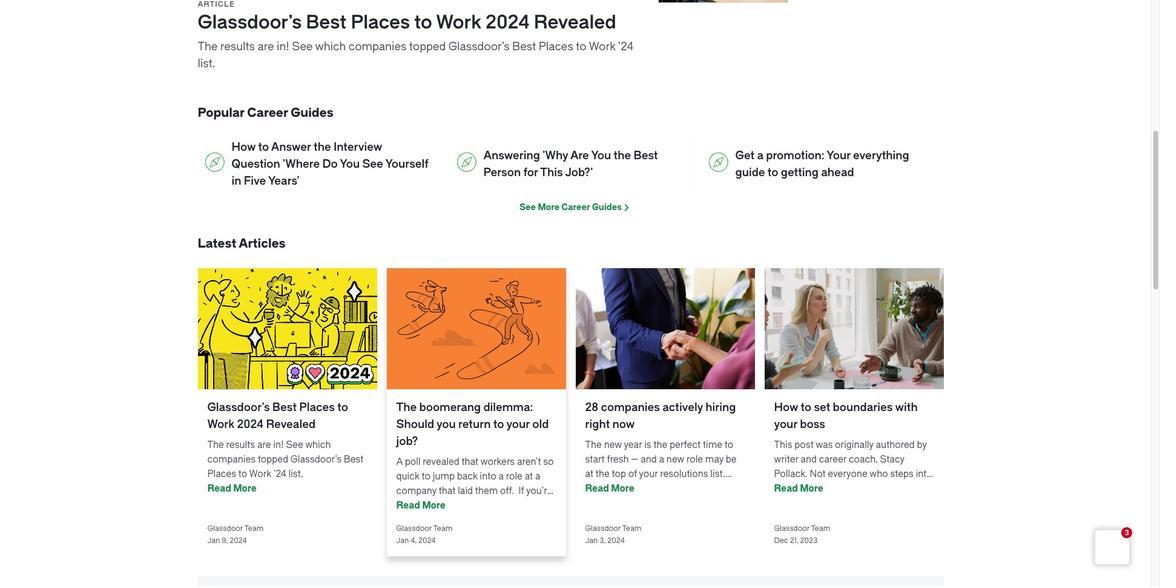Task type: vqa. For each thing, say whether or not it's contained in the screenshot.
PHILOSOPHY inside the Part-Time Instructor Of Philosophy - Theories Of Knowledge And Reality - Spring Semester 2024 United States
no



Task type: describe. For each thing, give the bounding box(es) containing it.
more up and...
[[800, 483, 823, 494]]

in
[[232, 174, 241, 188]]

how to set boundaries with your boss
[[774, 401, 918, 431]]

was
[[816, 440, 833, 450]]

1 horizontal spatial that
[[462, 457, 478, 467]]

perfect
[[670, 440, 701, 450]]

see more career guides
[[519, 202, 622, 213]]

stacy
[[880, 454, 904, 465]]

dec
[[774, 536, 788, 545]]

glassdoor for the boomerang dilemma: should you return to your old job?
[[396, 524, 432, 533]]

person
[[483, 166, 521, 179]]

glassdoor's inside glassdoor's best places to work 2024 revealed
[[207, 401, 270, 414]]

work inside the results are in! see which companies topped glassdoor's best places to work '24 list. read more
[[249, 469, 271, 480]]

glassdoor team jan 3, 2024
[[585, 524, 641, 545]]

you
[[437, 418, 456, 431]]

read up skills on the right bottom
[[774, 483, 798, 494]]

time
[[703, 440, 722, 450]]

see inside the results are in! see which companies topped glassdoor's best places to work '24 list. read more
[[286, 440, 303, 450]]

and...
[[797, 498, 821, 509]]

get a promotion: your everything guide to getting ahead link
[[709, 147, 936, 181]]

may
[[705, 454, 724, 465]]

glassdoor's for the results are in! see which companies topped glassdoor's best places to work '24 list.
[[448, 40, 510, 53]]

list....
[[710, 469, 732, 480]]

1 horizontal spatial career
[[561, 202, 590, 213]]

yourself
[[385, 157, 429, 171]]

revealed inside glassdoor's best places to work 2024 revealed
[[266, 418, 316, 431]]

latest articles
[[198, 237, 286, 251]]

2024 inside article glassdoor's best places to work 2024 revealed
[[486, 12, 530, 33]]

actively
[[663, 401, 703, 414]]

job?
[[396, 435, 418, 448]]

who
[[870, 469, 888, 480]]

'why
[[543, 149, 568, 162]]

2023
[[800, 536, 818, 545]]

read inside the results are in! see which companies topped glassdoor's best places to work '24 list. read more
[[207, 483, 231, 494]]

this post was originally authored by writer and career coach, stacy pollack. not everyone who steps into a managerial role possesses the skills and...
[[774, 440, 932, 509]]

originally
[[835, 440, 874, 450]]

in! for the results are in! see which companies topped glassdoor's best places to work '24 list. read more
[[273, 440, 284, 450]]

best inside article glassdoor's best places to work 2024 revealed
[[306, 12, 347, 33]]

list. for the results are in! see which companies topped glassdoor's best places to work '24 list. read more
[[289, 469, 303, 480]]

the for the new year is the perfect time to start fresh — and a new role may be at the top of your resolutions list.... read more
[[585, 440, 602, 450]]

answering 'why are you the best person for this job?' link
[[457, 147, 684, 181]]

coach,
[[849, 454, 878, 465]]

glassdoor team dec 21, 2023
[[774, 524, 830, 545]]

a
[[396, 457, 403, 467]]

answering 'why are you the best person for this job?'
[[483, 149, 658, 179]]

the for the results are in! see which companies topped glassdoor's best places to work '24 list. read more
[[207, 440, 224, 450]]

popular
[[198, 106, 245, 120]]

so
[[543, 457, 554, 467]]

best inside the results are in! see which companies topped glassdoor's best places to work '24 list. read more
[[344, 454, 364, 465]]

jan for 28 companies actively hiring right now
[[585, 536, 598, 545]]

do
[[322, 157, 338, 171]]

team for now
[[622, 524, 641, 533]]

your
[[827, 149, 851, 162]]

the left top
[[596, 469, 610, 480]]

the new year is the perfect time to start fresh — and a new role may be at the top of your resolutions list.... read more
[[585, 440, 737, 494]]

the inside 'answering 'why are you the best person for this job?''
[[614, 149, 631, 162]]

the results are in! see which companies topped glassdoor's best places to work '24 list.
[[198, 40, 633, 70]]

2024 for the boomerang dilemma: should you return to your old job?
[[418, 536, 436, 545]]

managerial
[[782, 483, 830, 494]]

more inside 'the new year is the perfect time to start fresh — and a new role may be at the top of your resolutions list.... read more'
[[611, 483, 634, 494]]

old
[[532, 418, 549, 431]]

jan for the boomerang dilemma: should you return to your old job?
[[396, 536, 409, 545]]

ahead
[[821, 166, 854, 179]]

you inside how to answer the interview question 'where do you see yourself in five years'
[[340, 157, 360, 171]]

authored
[[876, 440, 915, 450]]

the inside how to answer the interview question 'where do you see yourself in five years'
[[314, 140, 331, 154]]

five
[[244, 174, 266, 188]]

considering...
[[396, 500, 454, 511]]

companies for the results are in! see which companies topped glassdoor's best places to work '24 list.
[[349, 40, 407, 53]]

places inside the results are in! see which companies topped glassdoor's best places to work '24 list. read more
[[207, 469, 236, 480]]

the right is
[[654, 440, 667, 450]]

you inside 'answering 'why are you the best person for this job?''
[[591, 149, 611, 162]]

21,
[[790, 536, 798, 545]]

be
[[726, 454, 737, 465]]

role inside this post was originally authored by writer and career coach, stacy pollack. not everyone who steps into a managerial role possesses the skills and...
[[832, 483, 849, 494]]

results for the results are in! see which companies topped glassdoor's best places to work '24 list.
[[220, 40, 255, 53]]

articles
[[239, 237, 286, 251]]

right
[[585, 418, 610, 431]]

0 horizontal spatial new
[[604, 440, 622, 450]]

hiring
[[706, 401, 736, 414]]

1 horizontal spatial new
[[667, 454, 684, 465]]

glassdoor's for the results are in! see which companies topped glassdoor's best places to work '24 list. read more
[[291, 454, 342, 465]]

a inside 'the new year is the perfect time to start fresh — and a new role may be at the top of your resolutions list.... read more'
[[659, 454, 664, 465]]

0 vertical spatial guides
[[291, 106, 333, 120]]

the inside this post was originally authored by writer and career coach, stacy pollack. not everyone who steps into a managerial role possesses the skills and...
[[899, 483, 913, 494]]

a inside this post was originally authored by writer and career coach, stacy pollack. not everyone who steps into a managerial role possesses the skills and...
[[774, 483, 779, 494]]

pollack.
[[774, 469, 808, 480]]

boss
[[800, 418, 825, 431]]

read down company
[[396, 500, 420, 511]]

team for 2024
[[244, 524, 264, 533]]

popular career guides
[[198, 106, 333, 120]]

question
[[232, 157, 280, 171]]

fresh
[[607, 454, 629, 465]]

how to answer the interview question 'where do you see yourself in five years' link
[[205, 139, 433, 190]]

a poll revealed that workers aren't so quick to jump back into a role at a company that laid them off.  if you're considering...
[[396, 457, 554, 511]]

at inside the a poll revealed that workers aren't so quick to jump back into a role at a company that laid them off.  if you're considering...
[[525, 471, 533, 482]]

'24 for the results are in! see which companies topped glassdoor's best places to work '24 list.
[[618, 40, 633, 53]]

see inside how to answer the interview question 'where do you see yourself in five years'
[[362, 157, 383, 171]]

career
[[819, 454, 847, 465]]

into inside this post was originally authored by writer and career coach, stacy pollack. not everyone who steps into a managerial role possesses the skills and...
[[916, 469, 932, 480]]

glassdoor for how to set boundaries with your boss
[[774, 524, 810, 533]]

by
[[917, 440, 927, 450]]

not
[[810, 469, 826, 480]]

at inside 'the new year is the perfect time to start fresh — and a new role may be at the top of your resolutions list.... read more'
[[585, 469, 593, 480]]

job?'
[[565, 166, 593, 179]]

to inside how to set boundaries with your boss
[[801, 401, 811, 414]]

more inside "see more career guides" link
[[538, 202, 560, 213]]

to inside get a promotion: your everything guide to getting ahead
[[768, 166, 778, 179]]

writer
[[774, 454, 798, 465]]

places inside the "the results are in! see which companies topped glassdoor's best places to work '24 list."
[[539, 40, 573, 53]]

more down company
[[422, 500, 446, 511]]

a inside get a promotion: your everything guide to getting ahead
[[757, 149, 764, 162]]

start
[[585, 454, 605, 465]]

steps
[[890, 469, 914, 480]]

if
[[519, 486, 524, 496]]

read inside 'the new year is the perfect time to start fresh — and a new role may be at the top of your resolutions list.... read more'
[[585, 483, 609, 494]]

the boomerang dilemma: should you return to your old job?
[[396, 401, 549, 448]]

return
[[458, 418, 491, 431]]

poll
[[405, 457, 421, 467]]

9,
[[222, 536, 228, 545]]

are
[[570, 149, 589, 162]]

and inside 'the new year is the perfect time to start fresh — and a new role may be at the top of your resolutions list.... read more'
[[641, 454, 657, 465]]

topped for the results are in! see which companies topped glassdoor's best places to work '24 list. read more
[[258, 454, 288, 465]]

your inside how to set boundaries with your boss
[[774, 418, 797, 431]]

read more for how to set boundaries with your boss
[[774, 483, 823, 494]]

which for the results are in! see which companies topped glassdoor's best places to work '24 list. read more
[[305, 440, 331, 450]]

them
[[475, 486, 498, 496]]

team for return
[[433, 524, 453, 533]]



Task type: locate. For each thing, give the bounding box(es) containing it.
2024 inside 'glassdoor team jan 3, 2024'
[[607, 536, 625, 545]]

team
[[244, 524, 264, 533], [433, 524, 453, 533], [622, 524, 641, 533], [811, 524, 830, 533]]

how for how to set boundaries with your boss
[[774, 401, 798, 414]]

results inside the "the results are in! see which companies topped glassdoor's best places to work '24 list."
[[220, 40, 255, 53]]

jan inside glassdoor team jan 4, 2024
[[396, 536, 409, 545]]

0 vertical spatial glassdoor's
[[448, 40, 510, 53]]

0 vertical spatial this
[[540, 166, 563, 179]]

results inside the results are in! see which companies topped glassdoor's best places to work '24 list. read more
[[226, 440, 255, 450]]

career
[[247, 106, 288, 120], [561, 202, 590, 213]]

team inside 'glassdoor team jan 3, 2024'
[[622, 524, 641, 533]]

0 vertical spatial how
[[232, 140, 256, 154]]

this inside 'answering 'why are you the best person for this job?''
[[540, 166, 563, 179]]

glassdoor team jan 4, 2024
[[396, 524, 453, 545]]

in! inside the "the results are in! see which companies topped glassdoor's best places to work '24 list."
[[277, 40, 289, 53]]

that down jump
[[439, 486, 456, 496]]

glassdoor up 3, at the right of the page
[[585, 524, 621, 533]]

more down for
[[538, 202, 560, 213]]

your down dilemma:
[[506, 418, 530, 431]]

0 horizontal spatial you
[[340, 157, 360, 171]]

everyone
[[828, 469, 868, 480]]

1 horizontal spatial guides
[[592, 202, 622, 213]]

list. inside the results are in! see which companies topped glassdoor's best places to work '24 list. read more
[[289, 469, 303, 480]]

2024
[[486, 12, 530, 33], [237, 418, 263, 431], [230, 536, 247, 545], [418, 536, 436, 545], [607, 536, 625, 545]]

1 vertical spatial results
[[226, 440, 255, 450]]

3 glassdoor from the left
[[585, 524, 621, 533]]

boundaries
[[833, 401, 893, 414]]

at down start
[[585, 469, 593, 480]]

1 vertical spatial companies
[[601, 401, 660, 414]]

more down top
[[611, 483, 634, 494]]

guides up answer
[[291, 106, 333, 120]]

into up them
[[480, 471, 496, 482]]

0 vertical spatial results
[[220, 40, 255, 53]]

2 vertical spatial companies
[[207, 454, 256, 465]]

more
[[538, 202, 560, 213], [233, 483, 257, 494], [611, 483, 634, 494], [800, 483, 823, 494], [422, 500, 446, 511]]

role up if
[[506, 471, 522, 482]]

3 jan from the left
[[585, 536, 598, 545]]

to inside how to answer the interview question 'where do you see yourself in five years'
[[258, 140, 269, 154]]

'where
[[283, 157, 320, 171]]

the
[[198, 40, 218, 53], [396, 401, 417, 414], [207, 440, 224, 450], [585, 440, 602, 450]]

jan inside 'glassdoor team jan 3, 2024'
[[585, 536, 598, 545]]

glassdoor
[[207, 524, 243, 533], [396, 524, 432, 533], [585, 524, 621, 533], [774, 524, 810, 533]]

work
[[436, 12, 481, 33], [589, 40, 616, 53], [207, 418, 234, 431], [249, 469, 271, 480]]

0 horizontal spatial career
[[247, 106, 288, 120]]

1 horizontal spatial this
[[774, 440, 792, 450]]

companies inside the results are in! see which companies topped glassdoor's best places to work '24 list. read more
[[207, 454, 256, 465]]

to inside glassdoor's best places to work 2024 revealed
[[337, 401, 348, 414]]

getting
[[781, 166, 819, 179]]

3,
[[600, 536, 606, 545]]

glassdoor up 9,
[[207, 524, 243, 533]]

1 glassdoor from the left
[[207, 524, 243, 533]]

1 horizontal spatial '24
[[618, 40, 633, 53]]

get a promotion: your everything guide to getting ahead
[[735, 149, 909, 179]]

dilemma:
[[483, 401, 533, 414]]

read more down pollack.
[[774, 483, 823, 494]]

glassdoor inside glassdoor team dec 21, 2023
[[774, 524, 810, 533]]

0 vertical spatial new
[[604, 440, 622, 450]]

glassdoor inside glassdoor team jan 4, 2024
[[396, 524, 432, 533]]

guides down job?'
[[592, 202, 622, 213]]

revealed
[[423, 457, 459, 467]]

company
[[396, 486, 437, 496]]

1 vertical spatial glassdoor's
[[207, 401, 270, 414]]

glassdoor inside glassdoor team jan 9, 2024
[[207, 524, 243, 533]]

how for how to answer the interview question 'where do you see yourself in five years'
[[232, 140, 256, 154]]

into inside the a poll revealed that workers aren't so quick to jump back into a role at a company that laid them off.  if you're considering...
[[480, 471, 496, 482]]

1 horizontal spatial you
[[591, 149, 611, 162]]

1 and from the left
[[641, 454, 657, 465]]

role inside 'the new year is the perfect time to start fresh — and a new role may be at the top of your resolutions list.... read more'
[[687, 454, 703, 465]]

you right are
[[591, 149, 611, 162]]

the right are
[[614, 149, 631, 162]]

into right steps on the right of the page
[[916, 469, 932, 480]]

new up fresh
[[604, 440, 622, 450]]

'24
[[618, 40, 633, 53], [274, 469, 286, 480]]

1 horizontal spatial into
[[916, 469, 932, 480]]

0 horizontal spatial companies
[[207, 454, 256, 465]]

results down article
[[220, 40, 255, 53]]

best
[[306, 12, 347, 33], [512, 40, 536, 53], [634, 149, 658, 162], [272, 401, 297, 414], [344, 454, 364, 465]]

in! for the results are in! see which companies topped glassdoor's best places to work '24 list.
[[277, 40, 289, 53]]

and down post
[[801, 454, 817, 465]]

are
[[258, 40, 274, 53], [257, 440, 271, 450]]

results down glassdoor's best places to work 2024 revealed
[[226, 440, 255, 450]]

2 horizontal spatial companies
[[601, 401, 660, 414]]

are for the results are in! see which companies topped glassdoor's best places to work '24 list.
[[258, 40, 274, 53]]

jan for glassdoor's best places to work 2024 revealed
[[207, 536, 220, 545]]

best inside the "the results are in! see which companies topped glassdoor's best places to work '24 list."
[[512, 40, 536, 53]]

new up resolutions
[[667, 454, 684, 465]]

1 horizontal spatial role
[[687, 454, 703, 465]]

2024 inside glassdoor team jan 4, 2024
[[418, 536, 436, 545]]

1 vertical spatial glassdoor's
[[291, 454, 342, 465]]

this down 'why
[[540, 166, 563, 179]]

1 vertical spatial that
[[439, 486, 456, 496]]

0 horizontal spatial glassdoor's
[[291, 454, 342, 465]]

a
[[757, 149, 764, 162], [659, 454, 664, 465], [499, 471, 504, 482], [535, 471, 540, 482], [774, 483, 779, 494]]

everything
[[853, 149, 909, 162]]

now
[[612, 418, 635, 431]]

places
[[351, 12, 410, 33], [539, 40, 573, 53], [299, 401, 335, 414], [207, 469, 236, 480]]

a down workers
[[499, 471, 504, 482]]

are inside the results are in! see which companies topped glassdoor's best places to work '24 list. read more
[[257, 440, 271, 450]]

glassdoor team jan 9, 2024
[[207, 524, 264, 545]]

1 vertical spatial how
[[774, 401, 798, 414]]

4 team from the left
[[811, 524, 830, 533]]

glassdoor up 21,
[[774, 524, 810, 533]]

your inside "the boomerang dilemma: should you return to your old job?"
[[506, 418, 530, 431]]

jan left 3, at the right of the page
[[585, 536, 598, 545]]

topped inside the "the results are in! see which companies topped glassdoor's best places to work '24 list."
[[409, 40, 446, 53]]

which
[[315, 40, 346, 53], [305, 440, 331, 450]]

1 vertical spatial career
[[561, 202, 590, 213]]

0 horizontal spatial guides
[[291, 106, 333, 120]]

glassdoor's
[[198, 12, 302, 33], [207, 401, 270, 414]]

2 horizontal spatial your
[[774, 418, 797, 431]]

0 vertical spatial role
[[687, 454, 703, 465]]

0 horizontal spatial how
[[232, 140, 256, 154]]

28 companies actively hiring right now
[[585, 401, 736, 431]]

work inside the "the results are in! see which companies topped glassdoor's best places to work '24 list."
[[589, 40, 616, 53]]

back
[[457, 471, 478, 482]]

which for the results are in! see which companies topped glassdoor's best places to work '24 list.
[[315, 40, 346, 53]]

0 vertical spatial glassdoor's
[[198, 12, 302, 33]]

answering
[[483, 149, 540, 162]]

2 vertical spatial role
[[832, 483, 849, 494]]

topped down article glassdoor's best places to work 2024 revealed in the top of the page
[[409, 40, 446, 53]]

promotion:
[[766, 149, 824, 162]]

the inside "the boomerang dilemma: should you return to your old job?"
[[396, 401, 417, 414]]

0 horizontal spatial revealed
[[266, 418, 316, 431]]

0 vertical spatial '24
[[618, 40, 633, 53]]

jan left 4,
[[396, 536, 409, 545]]

career down job?'
[[561, 202, 590, 213]]

0 vertical spatial topped
[[409, 40, 446, 53]]

results for the results are in! see which companies topped glassdoor's best places to work '24 list. read more
[[226, 440, 255, 450]]

interview
[[334, 140, 382, 154]]

companies
[[349, 40, 407, 53], [601, 401, 660, 414], [207, 454, 256, 465]]

0 vertical spatial read more
[[774, 483, 823, 494]]

your right of
[[639, 469, 658, 480]]

revealed
[[534, 12, 616, 33], [266, 418, 316, 431]]

the for the results are in! see which companies topped glassdoor's best places to work '24 list.
[[198, 40, 218, 53]]

0 horizontal spatial role
[[506, 471, 522, 482]]

1 horizontal spatial jan
[[396, 536, 409, 545]]

role down everyone
[[832, 483, 849, 494]]

to inside the "the results are in! see which companies topped glassdoor's best places to work '24 list."
[[576, 40, 587, 53]]

set
[[814, 401, 830, 414]]

work inside article glassdoor's best places to work 2024 revealed
[[436, 12, 481, 33]]

the inside the results are in! see which companies topped glassdoor's best places to work '24 list. read more
[[207, 440, 224, 450]]

your
[[506, 418, 530, 431], [774, 418, 797, 431], [639, 469, 658, 480]]

28
[[585, 401, 598, 414]]

0 vertical spatial in!
[[277, 40, 289, 53]]

role inside the a poll revealed that workers aren't so quick to jump back into a role at a company that laid them off.  if you're considering...
[[506, 471, 522, 482]]

that up back at left
[[462, 457, 478, 467]]

1 vertical spatial which
[[305, 440, 331, 450]]

and inside this post was originally authored by writer and career coach, stacy pollack. not everyone who steps into a managerial role possesses the skills and...
[[801, 454, 817, 465]]

4,
[[411, 536, 417, 545]]

of
[[628, 469, 637, 480]]

0 horizontal spatial into
[[480, 471, 496, 482]]

topped inside the results are in! see which companies topped glassdoor's best places to work '24 list. read more
[[258, 454, 288, 465]]

to inside the results are in! see which companies topped glassdoor's best places to work '24 list. read more
[[238, 469, 247, 480]]

how to answer the interview question 'where do you see yourself in five years'
[[232, 140, 429, 188]]

2 glassdoor from the left
[[396, 524, 432, 533]]

'24 for the results are in! see which companies topped glassdoor's best places to work '24 list. read more
[[274, 469, 286, 480]]

this inside this post was originally authored by writer and career coach, stacy pollack. not everyone who steps into a managerial role possesses the skills and...
[[774, 440, 792, 450]]

0 horizontal spatial list.
[[198, 57, 215, 70]]

should
[[396, 418, 434, 431]]

2024 for glassdoor's best places to work 2024 revealed
[[230, 536, 247, 545]]

1 vertical spatial role
[[506, 471, 522, 482]]

to
[[414, 12, 432, 33], [576, 40, 587, 53], [258, 140, 269, 154], [768, 166, 778, 179], [337, 401, 348, 414], [801, 401, 811, 414], [493, 418, 504, 431], [725, 440, 733, 450], [238, 469, 247, 480], [422, 471, 431, 482]]

your left boss
[[774, 418, 797, 431]]

1 horizontal spatial companies
[[349, 40, 407, 53]]

the
[[314, 140, 331, 154], [614, 149, 631, 162], [654, 440, 667, 450], [596, 469, 610, 480], [899, 483, 913, 494]]

1 horizontal spatial your
[[639, 469, 658, 480]]

see inside the "the results are in! see which companies topped glassdoor's best places to work '24 list."
[[292, 40, 313, 53]]

0 horizontal spatial your
[[506, 418, 530, 431]]

glassdoor up 4,
[[396, 524, 432, 533]]

how left set
[[774, 401, 798, 414]]

which inside the results are in! see which companies topped glassdoor's best places to work '24 list. read more
[[305, 440, 331, 450]]

this up the writer
[[774, 440, 792, 450]]

2 horizontal spatial jan
[[585, 536, 598, 545]]

the down steps on the right of the page
[[899, 483, 913, 494]]

1 horizontal spatial at
[[585, 469, 593, 480]]

1 vertical spatial are
[[257, 440, 271, 450]]

the inside the "the results are in! see which companies topped glassdoor's best places to work '24 list."
[[198, 40, 218, 53]]

resolutions
[[660, 469, 708, 480]]

see more career guides link
[[519, 200, 632, 215]]

1 horizontal spatial revealed
[[534, 12, 616, 33]]

companies inside 28 companies actively hiring right now
[[601, 401, 660, 414]]

glassdoor's best places to work 2024 revealed
[[207, 401, 348, 431]]

to inside article glassdoor's best places to work 2024 revealed
[[414, 12, 432, 33]]

1 jan from the left
[[207, 536, 220, 545]]

glassdoor's inside article glassdoor's best places to work 2024 revealed
[[198, 12, 302, 33]]

read down start
[[585, 483, 609, 494]]

aren't
[[517, 457, 541, 467]]

1 vertical spatial topped
[[258, 454, 288, 465]]

companies inside the "the results are in! see which companies topped glassdoor's best places to work '24 list."
[[349, 40, 407, 53]]

0 horizontal spatial at
[[525, 471, 533, 482]]

topped
[[409, 40, 446, 53], [258, 454, 288, 465]]

0 vertical spatial companies
[[349, 40, 407, 53]]

glassdoor's inside the "the results are in! see which companies topped glassdoor's best places to work '24 list."
[[448, 40, 510, 53]]

read more for the boomerang dilemma: should you return to your old job?
[[396, 500, 446, 511]]

to inside "the boomerang dilemma: should you return to your old job?"
[[493, 418, 504, 431]]

a up resolutions
[[659, 454, 664, 465]]

0 horizontal spatial jan
[[207, 536, 220, 545]]

the inside 'the new year is the perfect time to start fresh — and a new role may be at the top of your resolutions list.... read more'
[[585, 440, 602, 450]]

team inside glassdoor team jan 4, 2024
[[433, 524, 453, 533]]

to inside 'the new year is the perfect time to start fresh — and a new role may be at the top of your resolutions list.... read more'
[[725, 440, 733, 450]]

a right get
[[757, 149, 764, 162]]

best inside glassdoor's best places to work 2024 revealed
[[272, 401, 297, 414]]

best inside 'answering 'why are you the best person for this job?''
[[634, 149, 658, 162]]

2 and from the left
[[801, 454, 817, 465]]

are inside the "the results are in! see which companies topped glassdoor's best places to work '24 list."
[[258, 40, 274, 53]]

1 vertical spatial read more
[[396, 500, 446, 511]]

is
[[644, 440, 651, 450]]

workers
[[481, 457, 515, 467]]

1 vertical spatial '24
[[274, 469, 286, 480]]

work inside glassdoor's best places to work 2024 revealed
[[207, 418, 234, 431]]

read up glassdoor team jan 9, 2024
[[207, 483, 231, 494]]

that
[[462, 457, 478, 467], [439, 486, 456, 496]]

3 team from the left
[[622, 524, 641, 533]]

answer
[[271, 140, 311, 154]]

for
[[523, 166, 538, 179]]

2 team from the left
[[433, 524, 453, 533]]

latest
[[198, 237, 236, 251]]

to inside the a poll revealed that workers aren't so quick to jump back into a role at a company that laid them off.  if you're considering...
[[422, 471, 431, 482]]

0 horizontal spatial that
[[439, 486, 456, 496]]

jan left 9,
[[207, 536, 220, 545]]

0 horizontal spatial '24
[[274, 469, 286, 480]]

0 vertical spatial career
[[247, 106, 288, 120]]

glassdoor for glassdoor's best places to work 2024 revealed
[[207, 524, 243, 533]]

list. for the results are in! see which companies topped glassdoor's best places to work '24 list.
[[198, 57, 215, 70]]

guides
[[291, 106, 333, 120], [592, 202, 622, 213]]

more up glassdoor team jan 9, 2024
[[233, 483, 257, 494]]

0 horizontal spatial read more
[[396, 500, 446, 511]]

which inside the "the results are in! see which companies topped glassdoor's best places to work '24 list."
[[315, 40, 346, 53]]

your inside 'the new year is the perfect time to start fresh — and a new role may be at the top of your resolutions list.... read more'
[[639, 469, 658, 480]]

career up answer
[[247, 106, 288, 120]]

at down aren't
[[525, 471, 533, 482]]

1 horizontal spatial glassdoor's
[[448, 40, 510, 53]]

glassdoor inside 'glassdoor team jan 3, 2024'
[[585, 524, 621, 533]]

1 horizontal spatial and
[[801, 454, 817, 465]]

1 vertical spatial list.
[[289, 469, 303, 480]]

1 horizontal spatial topped
[[409, 40, 446, 53]]

companies for the results are in! see which companies topped glassdoor's best places to work '24 list. read more
[[207, 454, 256, 465]]

places inside article glassdoor's best places to work 2024 revealed
[[351, 12, 410, 33]]

and right — on the right bottom of page
[[641, 454, 657, 465]]

top
[[612, 469, 626, 480]]

0 horizontal spatial and
[[641, 454, 657, 465]]

glassdoor's inside the results are in! see which companies topped glassdoor's best places to work '24 list. read more
[[291, 454, 342, 465]]

in!
[[277, 40, 289, 53], [273, 440, 284, 450]]

'24 inside the results are in! see which companies topped glassdoor's best places to work '24 list. read more
[[274, 469, 286, 480]]

0 vertical spatial that
[[462, 457, 478, 467]]

a up the you're
[[535, 471, 540, 482]]

topped down glassdoor's best places to work 2024 revealed
[[258, 454, 288, 465]]

0 vertical spatial which
[[315, 40, 346, 53]]

1 horizontal spatial list.
[[289, 469, 303, 480]]

places inside glassdoor's best places to work 2024 revealed
[[299, 401, 335, 414]]

1 vertical spatial in!
[[273, 440, 284, 450]]

—
[[631, 454, 639, 465]]

team inside glassdoor team dec 21, 2023
[[811, 524, 830, 533]]

0 horizontal spatial topped
[[258, 454, 288, 465]]

laid
[[458, 486, 473, 496]]

role down perfect
[[687, 454, 703, 465]]

you down interview
[[340, 157, 360, 171]]

2 horizontal spatial role
[[832, 483, 849, 494]]

into
[[916, 469, 932, 480], [480, 471, 496, 482]]

how up question
[[232, 140, 256, 154]]

revealed inside article glassdoor's best places to work 2024 revealed
[[534, 12, 616, 33]]

topped for the results are in! see which companies topped glassdoor's best places to work '24 list.
[[409, 40, 446, 53]]

jan inside glassdoor team jan 9, 2024
[[207, 536, 220, 545]]

1 horizontal spatial read more
[[774, 483, 823, 494]]

0 vertical spatial list.
[[198, 57, 215, 70]]

jump
[[433, 471, 455, 482]]

a up skills on the right bottom
[[774, 483, 779, 494]]

2024 for 28 companies actively hiring right now
[[607, 536, 625, 545]]

2 jan from the left
[[396, 536, 409, 545]]

article
[[198, 0, 235, 8]]

guide
[[735, 166, 765, 179]]

how inside how to answer the interview question 'where do you see yourself in five years'
[[232, 140, 256, 154]]

list. inside the "the results are in! see which companies topped glassdoor's best places to work '24 list."
[[198, 57, 215, 70]]

more inside the results are in! see which companies topped glassdoor's best places to work '24 list. read more
[[233, 483, 257, 494]]

4 glassdoor from the left
[[774, 524, 810, 533]]

team inside glassdoor team jan 9, 2024
[[244, 524, 264, 533]]

1 vertical spatial revealed
[[266, 418, 316, 431]]

1 vertical spatial guides
[[592, 202, 622, 213]]

how inside how to set boundaries with your boss
[[774, 401, 798, 414]]

in! inside the results are in! see which companies topped glassdoor's best places to work '24 list. read more
[[273, 440, 284, 450]]

1 horizontal spatial how
[[774, 401, 798, 414]]

post
[[795, 440, 814, 450]]

2024 inside glassdoor's best places to work 2024 revealed
[[237, 418, 263, 431]]

0 vertical spatial revealed
[[534, 12, 616, 33]]

are for the results are in! see which companies topped glassdoor's best places to work '24 list. read more
[[257, 440, 271, 450]]

you're
[[526, 486, 552, 496]]

read more down company
[[396, 500, 446, 511]]

'24 inside the "the results are in! see which companies topped glassdoor's best places to work '24 list."
[[618, 40, 633, 53]]

the for the boomerang dilemma: should you return to your old job?
[[396, 401, 417, 414]]

1 team from the left
[[244, 524, 264, 533]]

list.
[[198, 57, 215, 70], [289, 469, 303, 480]]

0 horizontal spatial this
[[540, 166, 563, 179]]

read more
[[774, 483, 823, 494], [396, 500, 446, 511]]

skills
[[774, 498, 795, 509]]

1 vertical spatial this
[[774, 440, 792, 450]]

quick
[[396, 471, 420, 482]]

the results are in! see which companies topped glassdoor's best places to work '24 list. read more
[[207, 440, 364, 494]]

1 vertical spatial new
[[667, 454, 684, 465]]

team for your
[[811, 524, 830, 533]]

2024 inside glassdoor team jan 9, 2024
[[230, 536, 247, 545]]

glassdoor for 28 companies actively hiring right now
[[585, 524, 621, 533]]

the up do
[[314, 140, 331, 154]]

0 vertical spatial are
[[258, 40, 274, 53]]



